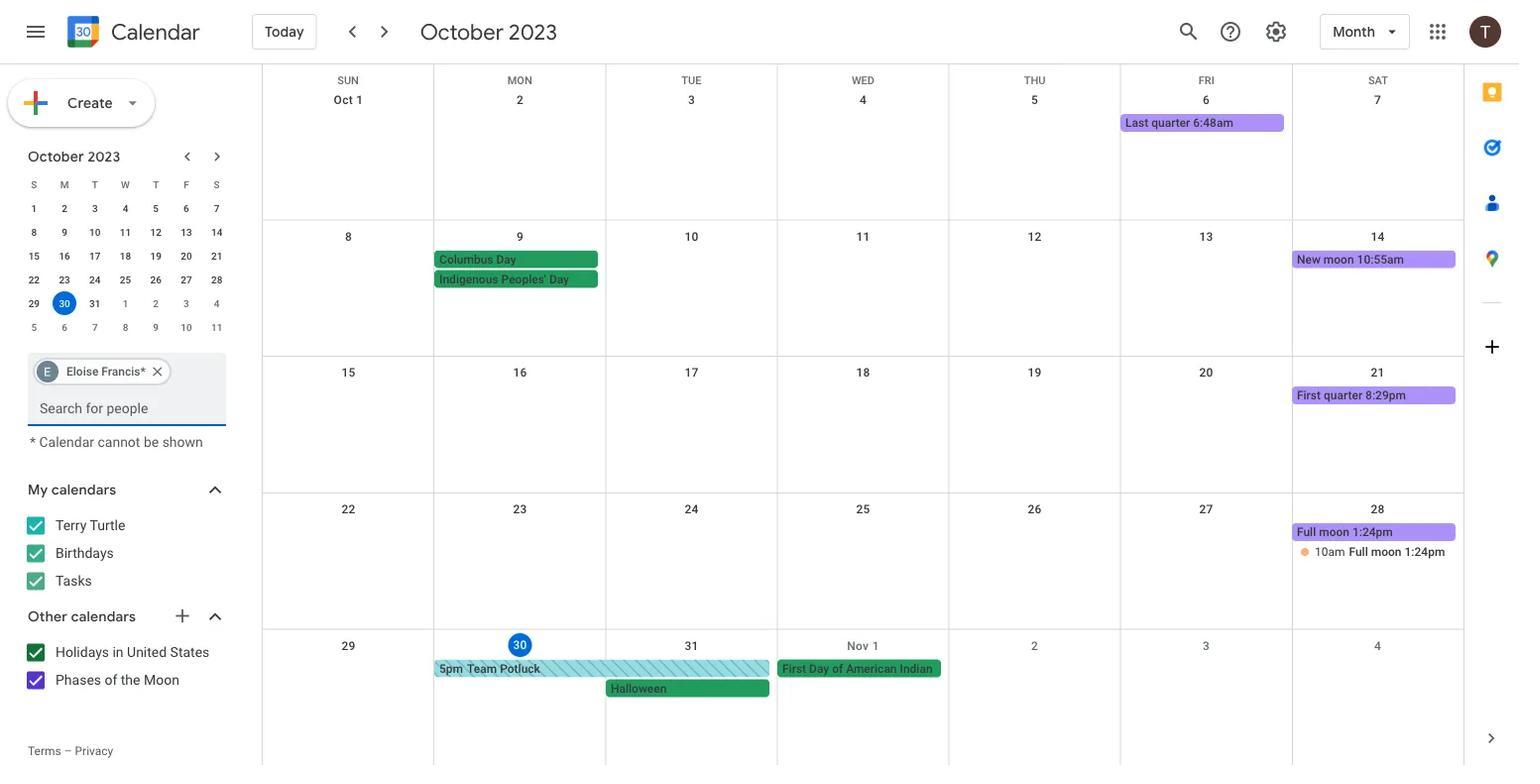Task type: locate. For each thing, give the bounding box(es) containing it.
* up my at bottom left
[[30, 434, 36, 451]]

0 vertical spatial full
[[1297, 526, 1317, 539]]

1 horizontal spatial 28
[[1371, 503, 1385, 517]]

0 vertical spatial 24
[[89, 274, 101, 286]]

1 vertical spatial october
[[28, 148, 84, 166]]

0 horizontal spatial 22
[[28, 274, 40, 286]]

1 vertical spatial 19
[[1028, 366, 1042, 380]]

october
[[420, 18, 504, 46], [28, 148, 84, 166]]

calendar element
[[63, 12, 200, 56]]

14 for sun
[[1371, 230, 1385, 244]]

20 element
[[174, 244, 198, 268]]

full up 10am
[[1297, 526, 1317, 539]]

30 up potluck in the left of the page
[[513, 639, 527, 653]]

quarter right last
[[1152, 116, 1191, 130]]

quarter inside button
[[1152, 116, 1191, 130]]

0 horizontal spatial 13
[[181, 226, 192, 238]]

1 vertical spatial 26
[[1028, 503, 1042, 517]]

calendars
[[51, 482, 116, 499], [71, 609, 136, 626]]

11 inside "grid"
[[856, 230, 871, 244]]

1 vertical spatial 30
[[513, 639, 527, 653]]

moon
[[1324, 253, 1355, 266], [1319, 526, 1350, 539], [1372, 545, 1402, 559]]

8 inside "grid"
[[345, 230, 352, 244]]

quarter
[[1152, 116, 1191, 130], [1324, 389, 1363, 403]]

30 for 1
[[59, 298, 70, 309]]

calendars inside the 'my calendars' dropdown button
[[51, 482, 116, 499]]

18 element
[[114, 244, 137, 268]]

1 vertical spatial 31
[[685, 639, 699, 653]]

26 element
[[144, 268, 168, 292]]

first left 8:29pm
[[1297, 389, 1321, 403]]

21
[[211, 250, 223, 262], [1371, 366, 1385, 380]]

holidays
[[56, 645, 109, 661]]

t right m
[[92, 179, 98, 190]]

16
[[59, 250, 70, 262], [513, 366, 527, 380]]

0 horizontal spatial 20
[[181, 250, 192, 262]]

5 inside "grid"
[[1032, 93, 1039, 107]]

1 vertical spatial 28
[[1371, 503, 1385, 517]]

0 horizontal spatial 29
[[28, 298, 40, 309]]

calendars up terry turtle
[[51, 482, 116, 499]]

columbus day button
[[435, 251, 598, 268]]

* inside the eloise francis, selected option
[[140, 365, 146, 379]]

14 up "10:55am"
[[1371, 230, 1385, 244]]

28
[[211, 274, 223, 286], [1371, 503, 1385, 517]]

phases of the moon
[[56, 673, 179, 689]]

7 down 'sat'
[[1375, 93, 1382, 107]]

14 inside row group
[[211, 226, 223, 238]]

0 horizontal spatial 19
[[150, 250, 162, 262]]

calendar
[[111, 18, 200, 46], [39, 434, 94, 451]]

1 horizontal spatial day
[[549, 272, 569, 286]]

t left f
[[153, 179, 159, 190]]

today button
[[252, 8, 317, 56]]

* calendar cannot be shown
[[30, 434, 203, 451]]

19 element
[[144, 244, 168, 268]]

31 inside october 2023 grid
[[89, 298, 101, 309]]

2023 up mon
[[509, 18, 557, 46]]

None search field
[[0, 345, 246, 451]]

of left the
[[105, 673, 117, 689]]

14 inside "grid"
[[1371, 230, 1385, 244]]

12 inside row group
[[150, 226, 162, 238]]

21 up first quarter 8:29pm button
[[1371, 366, 1385, 380]]

0 vertical spatial first
[[1297, 389, 1321, 403]]

2 horizontal spatial 6
[[1203, 93, 1210, 107]]

mon
[[508, 74, 532, 87]]

m
[[60, 179, 69, 190]]

18
[[120, 250, 131, 262], [856, 366, 871, 380]]

1 horizontal spatial 30
[[513, 639, 527, 653]]

8 for sun
[[345, 230, 352, 244]]

month button
[[1320, 8, 1411, 56]]

first
[[1297, 389, 1321, 403], [783, 662, 807, 676]]

0 horizontal spatial s
[[31, 179, 37, 190]]

row group
[[19, 196, 232, 339]]

14 element
[[205, 220, 229, 244]]

states
[[170, 645, 210, 661]]

0 horizontal spatial october 2023
[[28, 148, 120, 166]]

13 inside "grid"
[[1200, 230, 1214, 244]]

31 up halloween button
[[685, 639, 699, 653]]

cell containing columbus day
[[434, 251, 606, 290]]

full
[[1297, 526, 1317, 539], [1350, 545, 1369, 559]]

last quarter 6:48am button
[[1121, 114, 1285, 132]]

nov 1
[[847, 639, 880, 653]]

0 horizontal spatial 18
[[120, 250, 131, 262]]

9
[[62, 226, 67, 238], [517, 230, 524, 244], [153, 321, 159, 333]]

13
[[181, 226, 192, 238], [1200, 230, 1214, 244]]

10:55am
[[1358, 253, 1405, 266]]

day right 'peoples''
[[549, 272, 569, 286]]

0 vertical spatial month
[[1333, 23, 1376, 41]]

29 inside "grid"
[[342, 639, 356, 653]]

2 horizontal spatial 5
[[1032, 93, 1039, 107]]

tab list
[[1465, 64, 1520, 711]]

7 for 1
[[214, 202, 220, 214]]

october 2023 grid
[[19, 173, 232, 339]]

1 vertical spatial 1:24pm
[[1405, 545, 1446, 559]]

october 2023 up mon
[[420, 18, 557, 46]]

0 vertical spatial 22
[[28, 274, 40, 286]]

12 inside "grid"
[[1028, 230, 1042, 244]]

1 vertical spatial 5
[[153, 202, 159, 214]]

create
[[67, 94, 113, 112]]

october 2023 up m
[[28, 148, 120, 166]]

selected people list box
[[28, 353, 226, 391]]

30
[[59, 298, 70, 309], [513, 639, 527, 653]]

22 element
[[22, 268, 46, 292]]

2 horizontal spatial 11
[[856, 230, 871, 244]]

full moon 1:24pm button
[[1292, 524, 1456, 541]]

moon up 10am
[[1319, 526, 1350, 539]]

16 element
[[53, 244, 76, 268]]

day up indigenous peoples' day button at the top left of the page
[[496, 253, 516, 266]]

11 for sun
[[856, 230, 871, 244]]

other calendars
[[28, 609, 136, 626]]

t
[[92, 179, 98, 190], [153, 179, 159, 190]]

first left american
[[783, 662, 807, 676]]

first day of american indian heritage month
[[783, 662, 1019, 676]]

full down full moon 1:24pm
[[1350, 545, 1369, 559]]

row containing 5
[[19, 315, 232, 339]]

5 up 12 element
[[153, 202, 159, 214]]

1 right nov
[[873, 639, 880, 653]]

6 down f
[[184, 202, 189, 214]]

2 vertical spatial 7
[[92, 321, 98, 333]]

0 vertical spatial 2023
[[509, 18, 557, 46]]

moon right new
[[1324, 253, 1355, 266]]

29 inside row group
[[28, 298, 40, 309]]

month
[[1333, 23, 1376, 41], [985, 662, 1019, 676]]

2 horizontal spatial 8
[[345, 230, 352, 244]]

4
[[860, 93, 867, 107], [123, 202, 128, 214], [214, 298, 220, 309], [1375, 639, 1382, 653]]

26 inside "grid"
[[1028, 503, 1042, 517]]

0 horizontal spatial t
[[92, 179, 98, 190]]

11
[[120, 226, 131, 238], [856, 230, 871, 244], [211, 321, 223, 333]]

2023
[[509, 18, 557, 46], [88, 148, 120, 166]]

0 vertical spatial 20
[[181, 250, 192, 262]]

moon
[[144, 673, 179, 689]]

6 inside "grid"
[[1203, 93, 1210, 107]]

full inside button
[[1297, 526, 1317, 539]]

0 vertical spatial 25
[[120, 274, 131, 286]]

of left american
[[832, 662, 843, 676]]

9 up 16 element on the top of page
[[62, 226, 67, 238]]

21 down the 14 element
[[211, 250, 223, 262]]

16 inside 16 element
[[59, 250, 70, 262]]

phases
[[56, 673, 101, 689]]

6 down fri
[[1203, 93, 1210, 107]]

0 horizontal spatial calendar
[[39, 434, 94, 451]]

1 horizontal spatial t
[[153, 179, 159, 190]]

grid containing oct 1
[[262, 64, 1464, 767]]

s
[[31, 179, 37, 190], [214, 179, 220, 190]]

moon down full moon 1:24pm button
[[1372, 545, 1402, 559]]

0 horizontal spatial 5
[[31, 321, 37, 333]]

row containing s
[[19, 173, 232, 196]]

14 up 21 element
[[211, 226, 223, 238]]

0 vertical spatial 29
[[28, 298, 40, 309]]

wed
[[852, 74, 875, 87]]

row containing sun
[[263, 64, 1464, 87]]

other calendars button
[[4, 602, 246, 633]]

1 horizontal spatial 23
[[513, 503, 527, 517]]

1
[[356, 93, 363, 107], [31, 202, 37, 214], [123, 298, 128, 309], [873, 639, 880, 653]]

6 for oct 1
[[1203, 93, 1210, 107]]

7 down the 31 element
[[92, 321, 98, 333]]

1 vertical spatial 29
[[342, 639, 356, 653]]

13 for sun
[[1200, 230, 1214, 244]]

quarter inside button
[[1324, 389, 1363, 403]]

grid
[[262, 64, 1464, 767]]

cell
[[263, 114, 434, 134], [434, 114, 606, 134], [606, 114, 778, 134], [778, 114, 949, 134], [949, 114, 1121, 134], [263, 251, 434, 290], [434, 251, 606, 290], [606, 251, 778, 290], [778, 251, 949, 290], [949, 251, 1121, 290], [1121, 251, 1293, 290], [263, 387, 434, 407], [434, 387, 606, 407], [606, 387, 778, 407], [778, 387, 949, 407], [949, 387, 1121, 407], [1121, 387, 1293, 407], [263, 524, 434, 563], [434, 524, 606, 563], [606, 524, 778, 563], [778, 524, 949, 563], [949, 524, 1121, 563], [1121, 524, 1293, 563], [1292, 524, 1464, 563], [263, 660, 434, 700], [949, 660, 1121, 700], [1121, 660, 1293, 700]]

23
[[59, 274, 70, 286], [513, 503, 527, 517]]

calendars inside other calendars dropdown button
[[71, 609, 136, 626]]

11 inside "element"
[[120, 226, 131, 238]]

30 inside "grid"
[[513, 639, 527, 653]]

10am
[[1315, 545, 1346, 559]]

1 horizontal spatial 17
[[685, 366, 699, 380]]

6
[[1203, 93, 1210, 107], [184, 202, 189, 214], [62, 321, 67, 333]]

31
[[89, 298, 101, 309], [685, 639, 699, 653]]

0 horizontal spatial *
[[30, 434, 36, 451]]

cannot
[[98, 434, 140, 451]]

5 for oct 1
[[1032, 93, 1039, 107]]

my
[[28, 482, 48, 499]]

10 element
[[83, 220, 107, 244]]

2 horizontal spatial day
[[810, 662, 829, 676]]

1 horizontal spatial 21
[[1371, 366, 1385, 380]]

7 up the 14 element
[[214, 202, 220, 214]]

day inside button
[[810, 662, 829, 676]]

1 vertical spatial month
[[985, 662, 1019, 676]]

21 element
[[205, 244, 229, 268]]

31 for 1
[[89, 298, 101, 309]]

1:24pm inside full moon 1:24pm button
[[1353, 526, 1393, 539]]

10
[[89, 226, 101, 238], [685, 230, 699, 244], [181, 321, 192, 333]]

of
[[832, 662, 843, 676], [105, 673, 117, 689]]

0 vertical spatial 1:24pm
[[1353, 526, 1393, 539]]

1:24pm down full moon 1:24pm button
[[1405, 545, 1446, 559]]

3
[[688, 93, 695, 107], [92, 202, 98, 214], [184, 298, 189, 309], [1203, 639, 1210, 653]]

0 vertical spatial 30
[[59, 298, 70, 309]]

0 horizontal spatial 25
[[120, 274, 131, 286]]

28 up full moon 1:24pm button
[[1371, 503, 1385, 517]]

2023 down create
[[88, 148, 120, 166]]

1 vertical spatial 27
[[1200, 503, 1214, 517]]

cell containing full moon 1:24pm
[[1292, 524, 1464, 563]]

1 horizontal spatial 14
[[1371, 230, 1385, 244]]

16 up 23 element
[[59, 250, 70, 262]]

6 for 1
[[184, 202, 189, 214]]

1 horizontal spatial 2023
[[509, 18, 557, 46]]

1 vertical spatial 15
[[342, 366, 356, 380]]

moon inside button
[[1324, 253, 1355, 266]]

day left american
[[810, 662, 829, 676]]

1 horizontal spatial of
[[832, 662, 843, 676]]

29
[[28, 298, 40, 309], [342, 639, 356, 653]]

today
[[265, 23, 304, 41]]

4 down 10am full moon 1:24pm
[[1375, 639, 1382, 653]]

fri
[[1199, 74, 1215, 87]]

1:24pm
[[1353, 526, 1393, 539], [1405, 545, 1446, 559]]

0 horizontal spatial 30
[[59, 298, 70, 309]]

0 vertical spatial 23
[[59, 274, 70, 286]]

1 horizontal spatial 9
[[153, 321, 159, 333]]

13 inside october 2023 grid
[[181, 226, 192, 238]]

calendar up create
[[111, 18, 200, 46]]

terms – privacy
[[28, 745, 113, 759]]

0 horizontal spatial 16
[[59, 250, 70, 262]]

my calendars
[[28, 482, 116, 499]]

17 element
[[83, 244, 107, 268]]

1 horizontal spatial 15
[[342, 366, 356, 380]]

1 horizontal spatial 19
[[1028, 366, 1042, 380]]

my calendars button
[[4, 475, 246, 506]]

november 2 element
[[144, 292, 168, 315]]

november 7 element
[[83, 315, 107, 339]]

1 horizontal spatial quarter
[[1324, 389, 1363, 403]]

eloise francis, selected option
[[33, 356, 171, 388]]

first for first day of american indian heritage month
[[783, 662, 807, 676]]

5 down 29 element
[[31, 321, 37, 333]]

1 horizontal spatial 31
[[685, 639, 699, 653]]

1 vertical spatial quarter
[[1324, 389, 1363, 403]]

29 element
[[22, 292, 46, 315]]

potluck
[[500, 662, 540, 676]]

quarter left 8:29pm
[[1324, 389, 1363, 403]]

1:24pm up 10am full moon 1:24pm
[[1353, 526, 1393, 539]]

0 horizontal spatial 1:24pm
[[1353, 526, 1393, 539]]

0 horizontal spatial 24
[[89, 274, 101, 286]]

30 inside cell
[[59, 298, 70, 309]]

1 vertical spatial 16
[[513, 366, 527, 380]]

2
[[517, 93, 524, 107], [62, 202, 67, 214], [153, 298, 159, 309], [1032, 639, 1039, 653]]

first inside button
[[1297, 389, 1321, 403]]

31 inside "grid"
[[685, 639, 699, 653]]

0 horizontal spatial 9
[[62, 226, 67, 238]]

25 inside october 2023 grid
[[120, 274, 131, 286]]

24
[[89, 274, 101, 286], [685, 503, 699, 517]]

day
[[496, 253, 516, 266], [549, 272, 569, 286], [810, 662, 829, 676]]

calendar up my calendars
[[39, 434, 94, 451]]

25
[[120, 274, 131, 286], [856, 503, 871, 517]]

0 horizontal spatial 6
[[62, 321, 67, 333]]

13 for october 2023
[[181, 226, 192, 238]]

calendars up in in the bottom of the page
[[71, 609, 136, 626]]

26 inside row group
[[150, 274, 162, 286]]

1 horizontal spatial 29
[[342, 639, 356, 653]]

5 down thu
[[1032, 93, 1039, 107]]

0 horizontal spatial 8
[[31, 226, 37, 238]]

1 vertical spatial full
[[1350, 545, 1369, 559]]

21 inside 21 element
[[211, 250, 223, 262]]

27
[[181, 274, 192, 286], [1200, 503, 1214, 517]]

29 for 1
[[28, 298, 40, 309]]

s right f
[[214, 179, 220, 190]]

first inside button
[[783, 662, 807, 676]]

month right heritage
[[985, 662, 1019, 676]]

0 vertical spatial 7
[[1375, 93, 1382, 107]]

0 vertical spatial 19
[[150, 250, 162, 262]]

* up 'search for people' 'text box'
[[140, 365, 146, 379]]

1 up 15 element
[[31, 202, 37, 214]]

0 vertical spatial 6
[[1203, 93, 1210, 107]]

18 inside october 2023 grid
[[120, 250, 131, 262]]

2 s from the left
[[214, 179, 220, 190]]

15 inside "grid"
[[342, 366, 356, 380]]

0 vertical spatial quarter
[[1152, 116, 1191, 130]]

month up 'sat'
[[1333, 23, 1376, 41]]

29 for nov 1
[[342, 639, 356, 653]]

0 vertical spatial moon
[[1324, 253, 1355, 266]]

1 vertical spatial 7
[[214, 202, 220, 214]]

7 inside "grid"
[[1375, 93, 1382, 107]]

1 vertical spatial 25
[[856, 503, 871, 517]]

november 9 element
[[144, 315, 168, 339]]

16 down 'peoples''
[[513, 366, 527, 380]]

calendars for other calendars
[[71, 609, 136, 626]]

0 vertical spatial calendar
[[111, 18, 200, 46]]

9 up columbus day button
[[517, 230, 524, 244]]

1 horizontal spatial 25
[[856, 503, 871, 517]]

7 for oct 1
[[1375, 93, 1382, 107]]

6 down 30, today element
[[62, 321, 67, 333]]

–
[[64, 745, 72, 759]]

0 vertical spatial 21
[[211, 250, 223, 262]]

11 for october 2023
[[120, 226, 131, 238]]

row containing 29
[[19, 292, 232, 315]]

0 vertical spatial calendars
[[51, 482, 116, 499]]

9 down 'november 2' element on the top
[[153, 321, 159, 333]]

w
[[121, 179, 130, 190]]

terry
[[56, 518, 87, 534]]

28 down 21 element
[[211, 274, 223, 286]]

0 horizontal spatial quarter
[[1152, 116, 1191, 130]]

17
[[89, 250, 101, 262], [685, 366, 699, 380]]

10 for sun
[[685, 230, 699, 244]]

1 horizontal spatial 26
[[1028, 503, 1042, 517]]

1 horizontal spatial 12
[[1028, 230, 1042, 244]]

1 horizontal spatial 27
[[1200, 503, 1214, 517]]

0 horizontal spatial 31
[[89, 298, 101, 309]]

2 vertical spatial day
[[810, 662, 829, 676]]

31 down 24 element
[[89, 298, 101, 309]]

row
[[263, 64, 1464, 87], [263, 84, 1464, 221], [19, 173, 232, 196], [19, 196, 232, 220], [19, 220, 232, 244], [263, 221, 1464, 357], [19, 244, 232, 268], [19, 268, 232, 292], [19, 292, 232, 315], [19, 315, 232, 339], [263, 357, 1464, 494], [263, 494, 1464, 630], [263, 630, 1464, 767]]

united
[[127, 645, 167, 661]]

other calendars list
[[4, 637, 246, 697]]

0 vertical spatial 18
[[120, 250, 131, 262]]

thu
[[1024, 74, 1046, 87]]

*
[[140, 365, 146, 379], [30, 434, 36, 451]]

0 horizontal spatial 14
[[211, 226, 223, 238]]

10 for october 2023
[[89, 226, 101, 238]]

9 inside "grid"
[[517, 230, 524, 244]]

30 up november 6 element
[[59, 298, 70, 309]]

1 horizontal spatial 16
[[513, 366, 527, 380]]

moon inside button
[[1319, 526, 1350, 539]]

1 vertical spatial 18
[[856, 366, 871, 380]]

0 vertical spatial 31
[[89, 298, 101, 309]]

7
[[1375, 93, 1382, 107], [214, 202, 220, 214], [92, 321, 98, 333]]

s left m
[[31, 179, 37, 190]]

october 2023
[[420, 18, 557, 46], [28, 148, 120, 166]]

oct
[[334, 93, 353, 107]]

0 horizontal spatial 28
[[211, 274, 223, 286]]

row containing 1
[[19, 196, 232, 220]]

26
[[150, 274, 162, 286], [1028, 503, 1042, 517]]

team
[[467, 662, 497, 676]]

november 11 element
[[205, 315, 229, 339]]

14 for october 2023
[[211, 226, 223, 238]]

27 inside row group
[[181, 274, 192, 286]]

heritage
[[936, 662, 982, 676]]

1 horizontal spatial 6
[[184, 202, 189, 214]]



Task type: vqa. For each thing, say whether or not it's contained in the screenshot.


Task type: describe. For each thing, give the bounding box(es) containing it.
calendar heading
[[107, 18, 200, 46]]

new moon 10:55am button
[[1292, 251, 1456, 268]]

last
[[1126, 116, 1149, 130]]

nov
[[847, 639, 869, 653]]

5 inside november 5 element
[[31, 321, 37, 333]]

peoples'
[[501, 272, 546, 286]]

day for columbus
[[496, 253, 516, 266]]

main drawer image
[[24, 20, 48, 44]]

17 inside row group
[[89, 250, 101, 262]]

30 for nov 1
[[513, 639, 527, 653]]

19 inside october 2023 grid
[[150, 250, 162, 262]]

24 inside row group
[[89, 274, 101, 286]]

month inside month dropdown button
[[1333, 23, 1376, 41]]

28 inside "grid"
[[1371, 503, 1385, 517]]

23 inside "grid"
[[513, 503, 527, 517]]

oct 1
[[334, 93, 363, 107]]

privacy link
[[75, 745, 113, 759]]

5pm team potluck halloween
[[439, 662, 667, 696]]

28 element
[[205, 268, 229, 292]]

23 element
[[53, 268, 76, 292]]

halloween
[[611, 682, 667, 696]]

first quarter 8:29pm
[[1297, 389, 1407, 403]]

18 inside "grid"
[[856, 366, 871, 380]]

31 element
[[83, 292, 107, 315]]

row containing oct 1
[[263, 84, 1464, 221]]

1 up november 8 "element"
[[123, 298, 128, 309]]

2 t from the left
[[153, 179, 159, 190]]

add other calendars image
[[173, 607, 192, 626]]

november 6 element
[[53, 315, 76, 339]]

last quarter 6:48am
[[1126, 116, 1234, 130]]

30, today element
[[53, 292, 76, 315]]

24 inside "grid"
[[685, 503, 699, 517]]

first day of american indian heritage month button
[[778, 660, 1019, 678]]

8 for october 2023
[[31, 226, 37, 238]]

2 vertical spatial 6
[[62, 321, 67, 333]]

12 for sun
[[1028, 230, 1042, 244]]

create button
[[8, 79, 155, 127]]

27 inside "grid"
[[1200, 503, 1214, 517]]

terry turtle
[[56, 518, 125, 534]]

shown
[[162, 434, 203, 451]]

moon for new
[[1324, 253, 1355, 266]]

15 inside row group
[[28, 250, 40, 262]]

12 element
[[144, 220, 168, 244]]

4 down wed
[[860, 93, 867, 107]]

1 vertical spatial day
[[549, 272, 569, 286]]

4 up 11 "element" on the left of page
[[123, 202, 128, 214]]

november 8 element
[[114, 315, 137, 339]]

4 down 28 element
[[214, 298, 220, 309]]

9 for october 2023
[[62, 226, 67, 238]]

13 element
[[174, 220, 198, 244]]

24 element
[[83, 268, 107, 292]]

1 vertical spatial october 2023
[[28, 148, 120, 166]]

5 for 1
[[153, 202, 159, 214]]

november 10 element
[[174, 315, 198, 339]]

first for first quarter 8:29pm
[[1297, 389, 1321, 403]]

2 vertical spatial moon
[[1372, 545, 1402, 559]]

* for * calendar cannot be shown
[[30, 434, 36, 451]]

settings menu image
[[1265, 20, 1289, 44]]

november 4 element
[[205, 292, 229, 315]]

0 horizontal spatial 7
[[92, 321, 98, 333]]

tasks
[[56, 573, 92, 590]]

1 horizontal spatial 10
[[181, 321, 192, 333]]

quarter for 6:48am
[[1152, 116, 1191, 130]]

10am full moon 1:24pm
[[1315, 545, 1446, 559]]

of inside button
[[832, 662, 843, 676]]

of inside the other calendars list
[[105, 673, 117, 689]]

row containing 30
[[263, 630, 1464, 767]]

indian
[[900, 662, 933, 676]]

0 vertical spatial october 2023
[[420, 18, 557, 46]]

17 inside "grid"
[[685, 366, 699, 380]]

3 inside 'element'
[[184, 298, 189, 309]]

5pm
[[439, 662, 463, 676]]

new
[[1297, 253, 1321, 266]]

1 s from the left
[[31, 179, 37, 190]]

1 horizontal spatial calendar
[[111, 18, 200, 46]]

november 3 element
[[174, 292, 198, 315]]

25 inside "grid"
[[856, 503, 871, 517]]

1 t from the left
[[92, 179, 98, 190]]

american
[[846, 662, 897, 676]]

12 for october 2023
[[150, 226, 162, 238]]

28 inside row group
[[211, 274, 223, 286]]

row group containing 1
[[19, 196, 232, 339]]

indigenous
[[439, 272, 499, 286]]

privacy
[[75, 745, 113, 759]]

calendars for my calendars
[[51, 482, 116, 499]]

1 horizontal spatial october
[[420, 18, 504, 46]]

tue
[[682, 74, 702, 87]]

none search field containing * calendar cannot be shown
[[0, 345, 246, 451]]

halloween button
[[606, 680, 770, 698]]

moon for full
[[1319, 526, 1350, 539]]

my calendars list
[[4, 510, 246, 598]]

8:29pm
[[1366, 389, 1407, 403]]

first quarter 8:29pm button
[[1292, 387, 1456, 405]]

be
[[144, 434, 159, 451]]

27 element
[[174, 268, 198, 292]]

full moon 1:24pm
[[1297, 526, 1393, 539]]

31 for nov 1
[[685, 639, 699, 653]]

sun
[[338, 74, 359, 87]]

sat
[[1369, 74, 1389, 87]]

columbus
[[439, 253, 493, 266]]

0 horizontal spatial october
[[28, 148, 84, 166]]

8 inside "element"
[[123, 321, 128, 333]]

16 inside "grid"
[[513, 366, 527, 380]]

other
[[28, 609, 68, 626]]

columbus day indigenous peoples' day
[[439, 253, 569, 286]]

birthdays
[[56, 546, 114, 562]]

november 5 element
[[22, 315, 46, 339]]

terms
[[28, 745, 61, 759]]

11 element
[[114, 220, 137, 244]]

november 1 element
[[114, 292, 137, 315]]

holidays in united states
[[56, 645, 210, 661]]

indigenous peoples' day button
[[435, 270, 598, 288]]

0 horizontal spatial 2023
[[88, 148, 120, 166]]

1 horizontal spatial 11
[[211, 321, 223, 333]]

1 right oct
[[356, 93, 363, 107]]

quarter for 8:29pm
[[1324, 389, 1363, 403]]

6:48am
[[1194, 116, 1234, 130]]

in
[[113, 645, 124, 661]]

month inside first day of american indian heritage month button
[[985, 662, 1019, 676]]

20 inside grid
[[181, 250, 192, 262]]

15 element
[[22, 244, 46, 268]]

Search for people text field
[[40, 391, 214, 427]]

30 cell
[[49, 292, 80, 315]]

1 horizontal spatial 22
[[342, 503, 356, 517]]

23 inside row group
[[59, 274, 70, 286]]

9 for sun
[[517, 230, 524, 244]]

22 inside october 2023 grid
[[28, 274, 40, 286]]

the
[[121, 673, 140, 689]]

* for *
[[140, 365, 146, 379]]

20 inside "grid"
[[1200, 366, 1214, 380]]

day for first
[[810, 662, 829, 676]]

1 horizontal spatial full
[[1350, 545, 1369, 559]]

f
[[184, 179, 189, 190]]

new moon 10:55am
[[1297, 253, 1405, 266]]

25 element
[[114, 268, 137, 292]]

21 inside "grid"
[[1371, 366, 1385, 380]]

turtle
[[90, 518, 125, 534]]

19 inside "grid"
[[1028, 366, 1042, 380]]

terms link
[[28, 745, 61, 759]]



